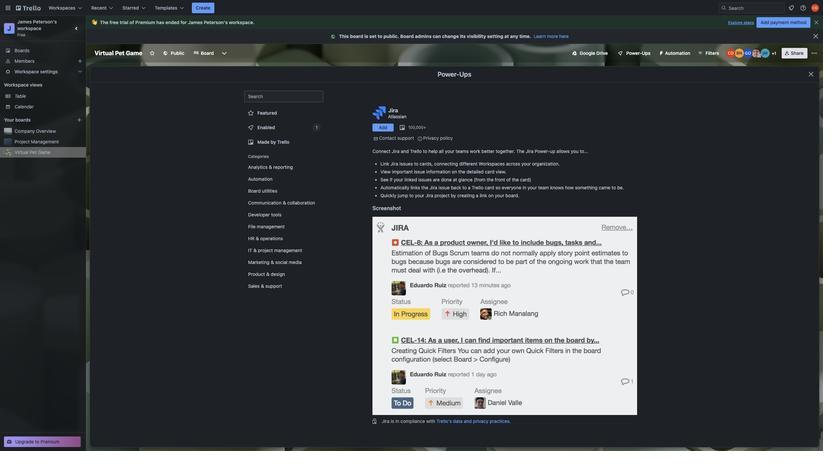 Task type: locate. For each thing, give the bounding box(es) containing it.
add payment method
[[761, 20, 807, 25]]

0 horizontal spatial by
[[271, 139, 276, 145]]

1 vertical spatial .
[[510, 419, 511, 424]]

trello right made
[[277, 139, 289, 145]]

sm image inside automation button
[[656, 48, 665, 57]]

1 vertical spatial +
[[424, 125, 426, 130]]

calendar link
[[15, 104, 82, 110]]

your
[[4, 117, 14, 123]]

a
[[468, 185, 471, 191], [476, 193, 479, 199]]

support down design
[[265, 284, 282, 289]]

project inside link jira issues to cards, connecting different workspaces across your organization. view important issue information on the detailed card view. see if your linked issues are done at glance (from the front of the card) automatically links the jira issue back to a trello card so everyone in your team knows how something came to be. quickly jump to your jira project by creating a link on your board.
[[435, 193, 450, 199]]

trello inside made by trello link
[[277, 139, 289, 145]]

1 vertical spatial the
[[516, 149, 525, 154]]

1 horizontal spatial board
[[248, 188, 261, 194]]

by down the back
[[451, 193, 456, 199]]

the up across
[[516, 149, 525, 154]]

support down 100,000
[[397, 135, 414, 141]]

automation inside button
[[665, 50, 690, 56]]

to
[[378, 33, 382, 39], [423, 149, 427, 154], [414, 161, 419, 167], [463, 185, 467, 191], [612, 185, 616, 191], [409, 193, 414, 199], [35, 439, 39, 445]]

trello down (from
[[472, 185, 484, 191]]

0 horizontal spatial +
[[424, 125, 426, 130]]

power-ups inside button
[[626, 50, 651, 56]]

0 horizontal spatial the
[[100, 20, 108, 25]]

workspaces
[[49, 5, 75, 11], [479, 161, 505, 167]]

your down links
[[415, 193, 424, 199]]

trial
[[120, 20, 128, 25]]

0 vertical spatial virtual
[[95, 50, 114, 57]]

issue down cards,
[[414, 169, 425, 175]]

payment
[[771, 20, 789, 25]]

the left the front
[[487, 177, 494, 183]]

1 horizontal spatial issues
[[418, 177, 432, 183]]

0 horizontal spatial and
[[401, 149, 409, 154]]

Search field
[[727, 3, 785, 13]]

0 vertical spatial power-ups
[[626, 50, 651, 56]]

1 vertical spatial 1
[[316, 125, 318, 130]]

trello
[[277, 139, 289, 145], [410, 149, 422, 154], [472, 185, 484, 191]]

pet down trial
[[115, 50, 125, 57]]

james inside james peterson's workspace free
[[17, 19, 32, 24]]

and down contact support
[[401, 149, 409, 154]]

google drive
[[580, 50, 608, 56]]

0 vertical spatial project
[[435, 193, 450, 199]]

1 vertical spatial and
[[464, 419, 472, 424]]

0 horizontal spatial pet
[[30, 150, 37, 155]]

made by trello link
[[244, 136, 324, 149]]

0 vertical spatial card
[[485, 169, 495, 175]]

game
[[126, 50, 142, 57], [38, 150, 50, 155]]

issue down done
[[439, 185, 450, 191]]

1 horizontal spatial of
[[506, 177, 511, 183]]

issues left are
[[418, 177, 432, 183]]

of up everyone
[[506, 177, 511, 183]]

wave image
[[91, 20, 97, 25]]

0 horizontal spatial at
[[453, 177, 457, 183]]

automatically
[[381, 185, 409, 191]]

the
[[100, 20, 108, 25], [516, 149, 525, 154]]

open information menu image
[[800, 5, 807, 11]]

1 vertical spatial game
[[38, 150, 50, 155]]

1 horizontal spatial support
[[397, 135, 414, 141]]

1 vertical spatial virtual
[[15, 150, 28, 155]]

1 horizontal spatial workspace
[[229, 20, 253, 25]]

1 vertical spatial ups
[[459, 70, 472, 78]]

1 horizontal spatial at
[[505, 33, 509, 39]]

sales
[[248, 284, 260, 289]]

workspace inside dropdown button
[[15, 69, 39, 74]]

workspace
[[15, 69, 39, 74], [4, 82, 29, 88]]

card
[[485, 169, 495, 175], [485, 185, 494, 191]]

sm image
[[330, 33, 339, 40], [656, 48, 665, 57]]

1 vertical spatial a
[[476, 193, 479, 199]]

up
[[550, 149, 555, 154]]

important
[[392, 169, 413, 175]]

workspace up table
[[4, 82, 29, 88]]

back of card jira section image
[[373, 217, 637, 415]]

premium right upgrade
[[41, 439, 59, 445]]

&
[[269, 164, 272, 170], [283, 200, 286, 206], [256, 236, 259, 242], [253, 248, 257, 253], [271, 260, 274, 265], [266, 272, 270, 277], [261, 284, 264, 289]]

0 horizontal spatial ups
[[459, 70, 472, 78]]

starred button
[[119, 3, 149, 13]]

& for marketing
[[271, 260, 274, 265]]

learn
[[534, 33, 546, 39]]

0 vertical spatial workspaces
[[49, 5, 75, 11]]

0 horizontal spatial project
[[258, 248, 273, 253]]

0 horizontal spatial automation
[[248, 176, 273, 182]]

peterson's down create button
[[204, 20, 228, 25]]

1 vertical spatial is
[[391, 419, 394, 424]]

1 horizontal spatial .
[[510, 419, 511, 424]]

2 vertical spatial power-
[[535, 149, 550, 154]]

card left "so" in the right of the page
[[485, 185, 494, 191]]

+ up privacy
[[424, 125, 426, 130]]

marketing & social media link
[[244, 257, 324, 268]]

1 vertical spatial virtual pet game
[[15, 150, 50, 155]]

1 horizontal spatial trello
[[410, 149, 422, 154]]

in down card)
[[523, 185, 526, 191]]

2 horizontal spatial trello
[[472, 185, 484, 191]]

peterson's down back to home image on the left top of page
[[33, 19, 57, 24]]

management down hr & operations link
[[274, 248, 302, 253]]

workspace down members
[[15, 69, 39, 74]]

contact
[[379, 135, 396, 141]]

& left design
[[266, 272, 270, 277]]

0 horizontal spatial workspaces
[[49, 5, 75, 11]]

to left cards,
[[414, 161, 419, 167]]

can
[[433, 33, 441, 39]]

on down connecting
[[452, 169, 457, 175]]

management up operations
[[257, 224, 285, 230]]

pet down project management
[[30, 150, 37, 155]]

this board is set to public. board admins can change its visibility setting at any time. learn more here
[[339, 33, 569, 39]]

ben nelson (bennelson96) image
[[735, 49, 744, 58]]

trello's
[[437, 419, 452, 424]]

0 horizontal spatial .
[[253, 20, 255, 25]]

1 sm image from the left
[[373, 136, 379, 142]]

workspace inside banner
[[229, 20, 253, 25]]

automation
[[665, 50, 690, 56], [248, 176, 273, 182]]

& for analytics
[[269, 164, 272, 170]]

teams
[[456, 149, 469, 154]]

connect
[[373, 149, 391, 154]]

is left compliance
[[391, 419, 394, 424]]

1 vertical spatial workspace
[[4, 82, 29, 88]]

0 vertical spatial game
[[126, 50, 142, 57]]

automation up board utilities
[[248, 176, 273, 182]]

creating
[[457, 193, 475, 199]]

board left 'customize views' 'icon'
[[201, 50, 214, 56]]

workspaces up view. on the right of the page
[[479, 161, 505, 167]]

workspace for workspace views
[[4, 82, 29, 88]]

0 horizontal spatial a
[[468, 185, 471, 191]]

at up the back
[[453, 177, 457, 183]]

0 horizontal spatial issue
[[414, 169, 425, 175]]

1 horizontal spatial sm image
[[656, 48, 665, 57]]

sm image left the board
[[330, 33, 339, 40]]

to down 'glance'
[[463, 185, 467, 191]]

& down board utilities link
[[283, 200, 286, 206]]

board left utilities
[[248, 188, 261, 194]]

here
[[559, 33, 569, 39]]

& for hr
[[256, 236, 259, 242]]

1 vertical spatial support
[[265, 284, 282, 289]]

1 vertical spatial issue
[[439, 185, 450, 191]]

0 vertical spatial ups
[[642, 50, 651, 56]]

issues up important
[[400, 161, 413, 167]]

workspace for workspace settings
[[15, 69, 39, 74]]

utilities
[[262, 188, 277, 194]]

virtual pet game down project management
[[15, 150, 50, 155]]

overview
[[36, 128, 56, 134]]

on right link
[[488, 193, 494, 199]]

google drive icon image
[[572, 51, 577, 56]]

organization.
[[532, 161, 560, 167]]

1 horizontal spatial pet
[[115, 50, 125, 57]]

done
[[441, 177, 452, 183]]

on
[[452, 169, 457, 175], [488, 193, 494, 199]]

at left any
[[505, 33, 509, 39]]

star or unstar board image
[[150, 51, 155, 56]]

workspaces up workspace navigation collapse icon
[[49, 5, 75, 11]]

add
[[761, 20, 769, 25], [379, 125, 387, 130]]

0 vertical spatial by
[[271, 139, 276, 145]]

sm image right power-ups button at the right of page
[[656, 48, 665, 57]]

0 vertical spatial issues
[[400, 161, 413, 167]]

sm image down add button
[[373, 136, 379, 142]]

1 horizontal spatial sm image
[[417, 136, 423, 142]]

game left star or unstar board image
[[126, 50, 142, 57]]

& right it
[[253, 248, 257, 253]]

0 horizontal spatial of
[[130, 20, 134, 25]]

public.
[[384, 33, 399, 39]]

game down the management
[[38, 150, 50, 155]]

0 vertical spatial issue
[[414, 169, 425, 175]]

trello up cards,
[[410, 149, 422, 154]]

0 vertical spatial premium
[[135, 20, 155, 25]]

media
[[289, 260, 302, 265]]

practices
[[490, 419, 510, 424]]

1 vertical spatial workspaces
[[479, 161, 505, 167]]

2 horizontal spatial board
[[400, 33, 414, 39]]

premium left has
[[135, 20, 155, 25]]

virtual down project
[[15, 150, 28, 155]]

0 vertical spatial workspace
[[15, 69, 39, 74]]

0 vertical spatial workspace
[[229, 20, 253, 25]]

product & design
[[248, 272, 285, 277]]

0 notifications image
[[788, 4, 795, 12]]

👋
[[91, 20, 97, 25]]

0 horizontal spatial sm image
[[373, 136, 379, 142]]

calendar
[[15, 104, 34, 110]]

is left set
[[364, 33, 368, 39]]

0 vertical spatial is
[[364, 33, 368, 39]]

0 vertical spatial .
[[253, 20, 255, 25]]

sm image down 100,000 +
[[417, 136, 423, 142]]

setting
[[487, 33, 503, 39]]

1 horizontal spatial automation
[[665, 50, 690, 56]]

& right sales
[[261, 284, 264, 289]]

0 vertical spatial in
[[523, 185, 526, 191]]

boards
[[15, 48, 30, 53]]

sm image
[[373, 136, 379, 142], [417, 136, 423, 142]]

gary orlando (garyorlando) image
[[743, 49, 753, 58]]

0 horizontal spatial workspace
[[17, 25, 41, 31]]

1 vertical spatial board
[[201, 50, 214, 56]]

your down card)
[[528, 185, 537, 191]]

james right the for
[[188, 20, 203, 25]]

public button
[[159, 48, 188, 59]]

issue
[[414, 169, 425, 175], [439, 185, 450, 191]]

1 horizontal spatial issue
[[439, 185, 450, 191]]

0 vertical spatial board
[[400, 33, 414, 39]]

1 vertical spatial pet
[[30, 150, 37, 155]]

recent button
[[87, 3, 117, 13]]

& right hr
[[256, 236, 259, 242]]

0 vertical spatial and
[[401, 149, 409, 154]]

add payment method button
[[757, 17, 811, 28]]

+ right jeremy miller (jeremymiller198) "image"
[[772, 51, 775, 56]]

1 horizontal spatial game
[[126, 50, 142, 57]]

0 vertical spatial virtual pet game
[[95, 50, 142, 57]]

pet inside board name text box
[[115, 50, 125, 57]]

virtual pet game down free
[[95, 50, 142, 57]]

project management
[[15, 139, 59, 145]]

& right "analytics" on the top left
[[269, 164, 272, 170]]

2 vertical spatial board
[[248, 188, 261, 194]]

power- inside button
[[626, 50, 642, 56]]

add up 'contact'
[[379, 125, 387, 130]]

0 vertical spatial trello
[[277, 139, 289, 145]]

a up creating
[[468, 185, 471, 191]]

project down done
[[435, 193, 450, 199]]

workspace navigation collapse icon image
[[72, 24, 81, 33]]

0 horizontal spatial power-ups
[[438, 70, 472, 78]]

automation left filters button
[[665, 50, 690, 56]]

the right 👋
[[100, 20, 108, 25]]

board
[[350, 33, 363, 39]]

to right jump
[[409, 193, 414, 199]]

detailed
[[467, 169, 484, 175]]

1 vertical spatial by
[[451, 193, 456, 199]]

1 horizontal spatial power-ups
[[626, 50, 651, 56]]

board for board
[[201, 50, 214, 56]]

operations
[[260, 236, 283, 242]]

upgrade to premium
[[15, 439, 59, 445]]

1 vertical spatial sm image
[[656, 48, 665, 57]]

0 horizontal spatial in
[[396, 419, 399, 424]]

0 vertical spatial +
[[772, 51, 775, 56]]

add button
[[373, 124, 394, 132]]

project management link
[[15, 139, 82, 145]]

add inside button
[[379, 125, 387, 130]]

james
[[17, 19, 32, 24], [188, 20, 203, 25]]

& left social
[[271, 260, 274, 265]]

0 vertical spatial power-
[[626, 50, 642, 56]]

communication
[[248, 200, 282, 206]]

2 horizontal spatial power-
[[626, 50, 642, 56]]

0 horizontal spatial james
[[17, 19, 32, 24]]

method
[[790, 20, 807, 25]]

0 vertical spatial add
[[761, 20, 769, 25]]

and right data
[[464, 419, 472, 424]]

james up free
[[17, 19, 32, 24]]

for
[[181, 20, 187, 25]]

add inside button
[[761, 20, 769, 25]]

your right across
[[522, 161, 531, 167]]

0 vertical spatial at
[[505, 33, 509, 39]]

1 vertical spatial trello
[[410, 149, 422, 154]]

the right links
[[422, 185, 428, 191]]

virtual down wave icon
[[95, 50, 114, 57]]

card left view. on the right of the page
[[485, 169, 495, 175]]

banner containing 👋
[[86, 16, 823, 29]]

j link
[[4, 23, 15, 34]]

by right made
[[271, 139, 276, 145]]

privacy
[[473, 419, 489, 424]]

to left be.
[[612, 185, 616, 191]]

are
[[433, 177, 440, 183]]

workspace views
[[4, 82, 42, 88]]

james peterson's workspace link
[[17, 19, 58, 31]]

automation button
[[656, 48, 694, 59]]

banner
[[86, 16, 823, 29]]

+ 1
[[772, 51, 776, 56]]

came
[[599, 185, 611, 191]]

a left link
[[476, 193, 479, 199]]

board right public.
[[400, 33, 414, 39]]

1 vertical spatial issues
[[418, 177, 432, 183]]

1 horizontal spatial by
[[451, 193, 456, 199]]

of right trial
[[130, 20, 134, 25]]

filters button
[[696, 48, 721, 59]]

its
[[460, 33, 466, 39]]

project down hr & operations
[[258, 248, 273, 253]]

plans
[[744, 20, 754, 25]]

file management link
[[244, 222, 324, 232]]

everyone
[[502, 185, 521, 191]]

1 horizontal spatial peterson's
[[204, 20, 228, 25]]

add left payment
[[761, 20, 769, 25]]

this member is an admin of this board. image
[[758, 55, 761, 58]]

0 horizontal spatial board
[[201, 50, 214, 56]]

1 horizontal spatial add
[[761, 20, 769, 25]]

in left compliance
[[396, 419, 399, 424]]

more
[[547, 33, 558, 39]]



Task type: describe. For each thing, give the bounding box(es) containing it.
connect jira and trello to help all your teams work better together. the jira power-up allows you to...
[[373, 149, 588, 154]]

trello inside link jira issues to cards, connecting different workspaces across your organization. view important issue information on the detailed card view. see if your linked issues are done at glance (from the front of the card) automatically links the jira issue back to a trello card so everyone in your team knows how something came to be. quickly jump to your jira project by creating a link on your board.
[[472, 185, 484, 191]]

peterson's inside james peterson's workspace free
[[33, 19, 57, 24]]

Search text field
[[244, 91, 324, 103]]

free
[[110, 20, 119, 25]]

workspaces inside link jira issues to cards, connecting different workspaces across your organization. view important issue information on the detailed card view. see if your linked issues are done at glance (from the front of the card) automatically links the jira issue back to a trello card so everyone in your team knows how something came to be. quickly jump to your jira project by creating a link on your board.
[[479, 161, 505, 167]]

google drive button
[[569, 48, 612, 59]]

1 vertical spatial automation
[[248, 176, 273, 182]]

jira inside jira atlassian
[[388, 107, 398, 113]]

christina overa (christinaovera) image
[[726, 49, 735, 58]]

in inside link jira issues to cards, connecting different workspaces across your organization. view important issue information on the detailed card view. see if your linked issues are done at glance (from the front of the card) automatically links the jira issue back to a trello card so everyone in your team knows how something came to be. quickly jump to your jira project by creating a link on your board.
[[523, 185, 526, 191]]

your boards
[[4, 117, 31, 123]]

jira is in compliance with trello's data and privacy practices .
[[382, 419, 511, 424]]

virtual pet game link
[[15, 149, 82, 156]]

ups inside button
[[642, 50, 651, 56]]

time.
[[520, 33, 531, 39]]

workspaces button
[[45, 3, 86, 13]]

view.
[[496, 169, 506, 175]]

your down "so" in the right of the page
[[495, 193, 504, 199]]

board for board utilities
[[248, 188, 261, 194]]

1 vertical spatial premium
[[41, 439, 59, 445]]

back
[[451, 185, 461, 191]]

made by trello
[[257, 139, 289, 145]]

explore plans button
[[728, 19, 754, 27]]

workspace settings
[[15, 69, 58, 74]]

back to home image
[[16, 3, 41, 13]]

has
[[156, 20, 164, 25]]

primary element
[[0, 0, 823, 16]]

learn more here link
[[531, 33, 569, 39]]

the up 'glance'
[[458, 169, 465, 175]]

game inside board name text box
[[126, 50, 142, 57]]

add board image
[[77, 117, 82, 123]]

& for sales
[[261, 284, 264, 289]]

board utilities
[[248, 188, 277, 194]]

workspace inside james peterson's workspace free
[[17, 25, 41, 31]]

power-ups button
[[613, 48, 655, 59]]

100,000
[[408, 125, 424, 130]]

virtual pet game inside board name text box
[[95, 50, 142, 57]]

analytics
[[248, 164, 268, 170]]

share button
[[782, 48, 808, 59]]

to right upgrade
[[35, 439, 39, 445]]

so
[[496, 185, 501, 191]]

analytics & reporting
[[248, 164, 293, 170]]

of inside link jira issues to cards, connecting different workspaces across your organization. view important issue information on the detailed card view. see if your linked issues are done at glance (from the front of the card) automatically links the jira issue back to a trello card so everyone in your team knows how something came to be. quickly jump to your jira project by creating a link on your board.
[[506, 177, 511, 183]]

0 horizontal spatial power-
[[438, 70, 459, 78]]

company
[[15, 128, 35, 134]]

the up everyone
[[512, 177, 519, 183]]

0 horizontal spatial on
[[452, 169, 457, 175]]

workspaces inside popup button
[[49, 5, 75, 11]]

link jira issues to cards, connecting different workspaces across your organization. view important issue information on the detailed card view. see if your linked issues are done at glance (from the front of the card) automatically links the jira issue back to a trello card so everyone in your team knows how something came to be. quickly jump to your jira project by creating a link on your board.
[[381, 161, 624, 199]]

to left help
[[423, 149, 427, 154]]

0 horizontal spatial issues
[[400, 161, 413, 167]]

1 card from the top
[[485, 169, 495, 175]]

atlassian
[[388, 114, 406, 119]]

sm image for automation
[[656, 48, 665, 57]]

1 horizontal spatial 1
[[775, 51, 776, 56]]

see
[[381, 177, 389, 183]]

your boards with 3 items element
[[4, 116, 67, 124]]

board utilities link
[[244, 186, 324, 197]]

explore
[[728, 20, 743, 25]]

1 vertical spatial power-ups
[[438, 70, 472, 78]]

boards
[[15, 117, 31, 123]]

glance
[[458, 177, 473, 183]]

trello's data and privacy practices link
[[437, 419, 510, 424]]

product
[[248, 272, 265, 277]]

support inside the sales & support link
[[265, 284, 282, 289]]

it & project management link
[[244, 246, 324, 256]]

at inside link jira issues to cards, connecting different workspaces across your organization. view important issue information on the detailed card view. see if your linked issues are done at glance (from the front of the card) automatically links the jira issue back to a trello card so everyone in your team knows how something came to be. quickly jump to your jira project by creating a link on your board.
[[453, 177, 457, 183]]

1 horizontal spatial a
[[476, 193, 479, 199]]

be.
[[617, 185, 624, 191]]

& for it
[[253, 248, 257, 253]]

👋 the free trial of premium has ended for james peterson's workspace .
[[91, 20, 255, 25]]

0 vertical spatial management
[[257, 224, 285, 230]]

1 vertical spatial management
[[274, 248, 302, 253]]

knows
[[550, 185, 564, 191]]

contact support link
[[379, 135, 414, 141]]

admins
[[415, 33, 432, 39]]

1 vertical spatial on
[[488, 193, 494, 199]]

analytics & reporting link
[[244, 162, 324, 173]]

to right set
[[378, 33, 382, 39]]

screenshot
[[373, 205, 401, 211]]

categories
[[248, 154, 269, 159]]

1 horizontal spatial is
[[391, 419, 394, 424]]

jeremy miller (jeremymiller198) image
[[761, 49, 770, 58]]

(from
[[474, 177, 486, 183]]

your right if
[[394, 177, 403, 183]]

upgrade to premium link
[[4, 437, 81, 448]]

. inside banner
[[253, 20, 255, 25]]

1 vertical spatial in
[[396, 419, 399, 424]]

it & project management
[[248, 248, 302, 253]]

create
[[196, 5, 211, 11]]

0 vertical spatial of
[[130, 20, 134, 25]]

j
[[7, 24, 11, 32]]

create button
[[192, 3, 214, 13]]

marketing
[[248, 260, 269, 265]]

0 vertical spatial a
[[468, 185, 471, 191]]

christina overa (christinaovera) image
[[811, 4, 819, 12]]

james inside banner
[[188, 20, 203, 25]]

add for add
[[379, 125, 387, 130]]

help
[[429, 149, 438, 154]]

developer tools
[[248, 212, 282, 218]]

0 horizontal spatial 1
[[316, 125, 318, 130]]

reporting
[[273, 164, 293, 170]]

0 horizontal spatial game
[[38, 150, 50, 155]]

design
[[271, 272, 285, 277]]

policy
[[440, 135, 453, 141]]

privacy
[[423, 135, 439, 141]]

virtual inside board name text box
[[95, 50, 114, 57]]

project inside it & project management link
[[258, 248, 273, 253]]

& for communication
[[283, 200, 286, 206]]

featured
[[257, 110, 277, 116]]

developer
[[248, 212, 270, 218]]

sm image for this board is set to public. board admins can change its visibility setting at any time.
[[330, 33, 339, 40]]

management
[[31, 139, 59, 145]]

customize views image
[[221, 50, 228, 57]]

0 vertical spatial support
[[397, 135, 414, 141]]

search image
[[721, 5, 727, 11]]

& for product
[[266, 272, 270, 277]]

templates button
[[151, 3, 188, 13]]

1 horizontal spatial premium
[[135, 20, 155, 25]]

table
[[15, 93, 26, 99]]

how
[[565, 185, 574, 191]]

show menu image
[[811, 50, 818, 57]]

set
[[369, 33, 377, 39]]

across
[[506, 161, 520, 167]]

0 horizontal spatial virtual
[[15, 150, 28, 155]]

connecting
[[434, 161, 458, 167]]

google
[[580, 50, 595, 56]]

jira atlassian
[[388, 107, 406, 119]]

board.
[[506, 193, 519, 199]]

2 sm image from the left
[[417, 136, 423, 142]]

jump
[[398, 193, 408, 199]]

boards link
[[0, 45, 86, 56]]

made
[[257, 139, 270, 145]]

marketing & social media
[[248, 260, 302, 265]]

1 horizontal spatial and
[[464, 419, 472, 424]]

file
[[248, 224, 256, 230]]

your right all
[[445, 149, 455, 154]]

views
[[30, 82, 42, 88]]

Board name text field
[[91, 48, 146, 59]]

templates
[[155, 5, 177, 11]]

something
[[575, 185, 598, 191]]

sales & support
[[248, 284, 282, 289]]

quickly
[[381, 193, 396, 199]]

0 horizontal spatial is
[[364, 33, 368, 39]]

james peterson (jamespeterson93) image
[[752, 49, 761, 58]]

peterson's inside banner
[[204, 20, 228, 25]]

together.
[[496, 149, 515, 154]]

add for add payment method
[[761, 20, 769, 25]]

by inside link jira issues to cards, connecting different workspaces across your organization. view important issue information on the detailed card view. see if your linked issues are done at glance (from the front of the card) automatically links the jira issue back to a trello card so everyone in your team knows how something came to be. quickly jump to your jira project by creating a link on your board.
[[451, 193, 456, 199]]

james peterson's workspace free
[[17, 19, 58, 37]]

if
[[390, 177, 393, 183]]

company overview link
[[15, 128, 82, 135]]

2 card from the top
[[485, 185, 494, 191]]

file management
[[248, 224, 285, 230]]



Task type: vqa. For each thing, say whether or not it's contained in the screenshot.
back of card jira section image
yes



